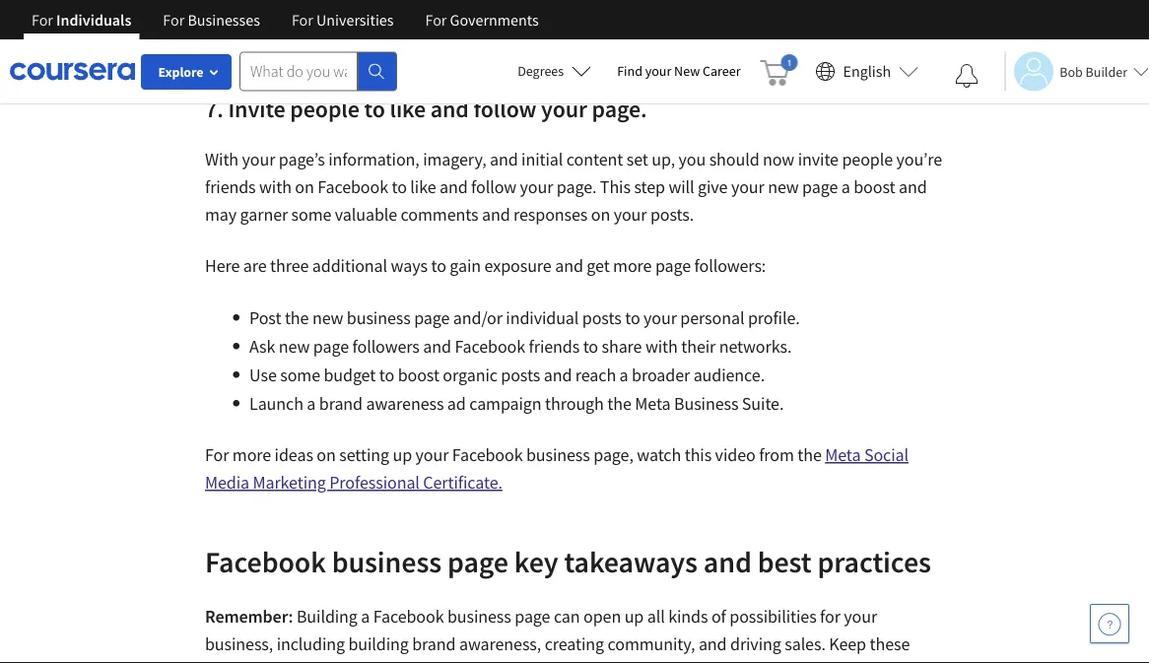 Task type: locate. For each thing, give the bounding box(es) containing it.
bob builder
[[1060, 63, 1128, 80]]

business down additional
[[347, 307, 411, 329]]

people down what do you want to learn? text field on the top of the page
[[290, 94, 360, 123]]

1 horizontal spatial brand
[[412, 634, 456, 656]]

on right "ideas"
[[317, 444, 336, 466]]

for
[[821, 606, 841, 628]]

new down now
[[768, 176, 799, 198]]

like up comments on the left top
[[411, 176, 436, 198]]

0 horizontal spatial more
[[233, 444, 271, 466]]

the right post
[[285, 307, 309, 329]]

for universities
[[292, 10, 394, 30]]

follow down imagery,
[[471, 176, 517, 198]]

individuals
[[56, 10, 131, 30]]

0 vertical spatial meta
[[635, 393, 671, 415]]

new down additional
[[312, 307, 344, 329]]

on right vote
[[470, 22, 489, 44]]

as
[[368, 661, 384, 664]]

1 horizontal spatial you
[[679, 148, 706, 171]]

watch
[[637, 444, 682, 466]]

1 horizontal spatial boost
[[854, 176, 896, 198]]

you inside building a facebook business page can open up all kinds of possibilities for your business, including building brand awareness, creating community, and driving sales. keep these best practices in mind as you develop your business page and gain a following:
[[388, 661, 415, 664]]

What do you want to learn? text field
[[240, 52, 358, 91]]

content
[[492, 22, 549, 44], [567, 148, 623, 171]]

business down creating
[[518, 661, 582, 664]]

a
[[842, 176, 851, 198], [620, 364, 629, 387], [307, 393, 316, 415], [361, 606, 370, 628], [691, 661, 699, 664]]

for left businesses
[[163, 10, 185, 30]]

to inside with your page's information, imagery, and initial content set up, you should now invite people you're friends with on facebook to like and follow your page. this step will give your new page a boost and may garner some valuable comments and responses on your posts.
[[392, 176, 407, 198]]

0 vertical spatial you
[[679, 148, 706, 171]]

friends
[[205, 176, 256, 198], [529, 336, 580, 358]]

best down business,
[[205, 661, 236, 664]]

english button
[[808, 39, 927, 104]]

english
[[844, 62, 892, 81]]

like right they'd at top
[[601, 22, 627, 44]]

2 vertical spatial new
[[279, 336, 310, 358]]

friends down individual
[[529, 336, 580, 358]]

banner navigation
[[16, 0, 555, 39]]

your down awareness,
[[481, 661, 514, 664]]

for
[[32, 10, 53, 30], [163, 10, 185, 30], [292, 10, 313, 30], [425, 10, 447, 30], [205, 444, 229, 466]]

content up this
[[567, 148, 623, 171]]

for for for more ideas on setting up your facebook business page, watch this video from the
[[205, 444, 229, 466]]

0 horizontal spatial up
[[393, 444, 412, 466]]

page up the budget
[[313, 336, 349, 358]]

here are three additional ways to gain exposure and get more page followers:
[[205, 255, 766, 277]]

business up awareness,
[[448, 606, 512, 628]]

1 vertical spatial gain
[[656, 661, 687, 664]]

and down imagery,
[[440, 176, 468, 198]]

through
[[545, 393, 604, 415]]

1 vertical spatial friends
[[529, 336, 580, 358]]

0 vertical spatial new
[[768, 176, 799, 198]]

more right get at top
[[613, 255, 652, 277]]

0 vertical spatial people
[[290, 94, 360, 123]]

show notifications image
[[956, 64, 979, 88]]

2 vertical spatial like
[[411, 176, 436, 198]]

posts up the share
[[583, 307, 622, 329]]

with
[[259, 176, 292, 198], [646, 336, 678, 358]]

0 vertical spatial gain
[[450, 255, 481, 277]]

comments
[[401, 204, 479, 226]]

career
[[703, 62, 741, 80]]

1 horizontal spatial more
[[613, 255, 652, 277]]

businesses
[[188, 10, 260, 30]]

building
[[297, 606, 358, 628]]

1 vertical spatial boost
[[398, 364, 440, 387]]

2 horizontal spatial the
[[798, 444, 822, 466]]

meta left the social
[[826, 444, 861, 466]]

0 horizontal spatial friends
[[205, 176, 256, 198]]

facebook business page key takeaways and best practices
[[205, 543, 938, 580]]

1 vertical spatial new
[[312, 307, 344, 329]]

budget
[[324, 364, 376, 387]]

your inside post the new business page and/or individual posts to your personal profile. ask new page followers and facebook friends to share with their networks. use some budget to boost organic posts and reach a broader audience. launch a brand awareness ad campaign through the meta business suite.
[[644, 307, 677, 329]]

with inside with your page's information, imagery, and initial content set up, you should now invite people you're friends with on facebook to like and follow your page. this step will give your new page a boost and may garner some valuable comments and responses on your posts.
[[259, 176, 292, 198]]

information,
[[329, 148, 420, 171]]

your left personal
[[644, 307, 677, 329]]

audience.
[[694, 364, 765, 387]]

1 horizontal spatial content
[[567, 148, 623, 171]]

for right poll
[[292, 10, 313, 30]]

shopping cart: 1 item image
[[761, 54, 798, 86]]

business down through
[[527, 444, 590, 466]]

on
[[470, 22, 489, 44], [677, 22, 696, 44], [295, 176, 314, 198], [591, 204, 611, 226], [317, 444, 336, 466]]

friends down with
[[205, 176, 256, 198]]

facebook inside building a facebook business page can open up all kinds of possibilities for your business, including building brand awareness, creating community, and driving sales. keep these best practices in mind as you develop your business page and gain a following:
[[374, 606, 444, 628]]

practices up for
[[818, 543, 932, 580]]

1 vertical spatial you
[[388, 661, 415, 664]]

1 horizontal spatial with
[[646, 336, 678, 358]]

1 vertical spatial followers
[[353, 336, 420, 358]]

1 vertical spatial brand
[[412, 634, 456, 656]]

keep
[[830, 634, 867, 656]]

1 horizontal spatial up
[[625, 606, 644, 628]]

0 horizontal spatial you
[[388, 661, 415, 664]]

to up information,
[[364, 94, 385, 123]]

1 horizontal spatial friends
[[529, 336, 580, 358]]

profile.
[[748, 307, 800, 329]]

page. up the responses
[[557, 176, 597, 198]]

0 vertical spatial brand
[[319, 393, 363, 415]]

0 horizontal spatial new
[[279, 336, 310, 358]]

boost inside with your page's information, imagery, and initial content set up, you should now invite people you're friends with on facebook to like and follow your page. this step will give your new page a boost and may garner some valuable comments and responses on your posts.
[[854, 176, 896, 198]]

followers up the budget
[[353, 336, 420, 358]]

you
[[679, 148, 706, 171], [388, 661, 415, 664]]

posts
[[583, 307, 622, 329], [501, 364, 541, 387]]

1 vertical spatial best
[[205, 661, 236, 664]]

0 vertical spatial best
[[758, 543, 812, 580]]

the right from
[[798, 444, 822, 466]]

0 vertical spatial some
[[292, 204, 332, 226]]

best
[[758, 543, 812, 580], [205, 661, 236, 664]]

broader
[[632, 364, 690, 387]]

followers inside post the new business page and/or individual posts to your personal profile. ask new page followers and facebook friends to share with their networks. use some budget to boost organic posts and reach a broader audience. launch a brand awareness ad campaign through the meta business suite.
[[353, 336, 420, 358]]

for left individuals
[[32, 10, 53, 30]]

up,
[[652, 148, 676, 171]]

business
[[347, 307, 411, 329], [527, 444, 590, 466], [332, 543, 442, 580], [448, 606, 512, 628], [518, 661, 582, 664]]

1 vertical spatial up
[[625, 606, 644, 628]]

practices down business,
[[240, 661, 306, 664]]

develop
[[419, 661, 478, 664]]

content for they'd
[[492, 22, 549, 44]]

0 horizontal spatial practices
[[240, 661, 306, 664]]

invite
[[228, 94, 286, 123]]

initial
[[522, 148, 563, 171]]

degrees
[[518, 62, 564, 80]]

awareness
[[366, 393, 444, 415]]

on down page's
[[295, 176, 314, 198]]

0 vertical spatial with
[[259, 176, 292, 198]]

up left the all
[[625, 606, 644, 628]]

boost
[[854, 176, 896, 198], [398, 364, 440, 387]]

0 vertical spatial content
[[492, 22, 549, 44]]

facebook down and/or
[[455, 336, 526, 358]]

new right ask on the left bottom of page
[[279, 336, 310, 358]]

personal
[[681, 307, 745, 329]]

brand up develop
[[412, 634, 456, 656]]

1 vertical spatial like
[[390, 94, 426, 123]]

open
[[584, 606, 621, 628]]

1 vertical spatial some
[[280, 364, 320, 387]]

brand inside post the new business page and/or individual posts to your personal profile. ask new page followers and facebook friends to share with their networks. use some budget to boost organic posts and reach a broader audience. launch a brand awareness ad campaign through the meta business suite.
[[319, 393, 363, 415]]

and left initial
[[490, 148, 518, 171]]

up right setting
[[393, 444, 412, 466]]

gain
[[450, 255, 481, 277], [656, 661, 687, 664]]

1 vertical spatial follow
[[471, 176, 517, 198]]

0 vertical spatial boost
[[854, 176, 896, 198]]

follow down degrees
[[474, 94, 537, 123]]

page's
[[279, 148, 325, 171]]

people right invite
[[843, 148, 893, 171]]

find your new career
[[617, 62, 741, 80]]

to up reach
[[583, 336, 599, 358]]

0 vertical spatial posts
[[583, 307, 622, 329]]

posts up campaign
[[501, 364, 541, 387]]

follow inside with your page's information, imagery, and initial content set up, you should now invite people you're friends with on facebook to like and follow your page. this step will give your new page a boost and may garner some valuable comments and responses on your posts.
[[471, 176, 517, 198]]

community,
[[608, 634, 696, 656]]

0 horizontal spatial posts
[[501, 364, 541, 387]]

and/or
[[453, 307, 503, 329]]

0 vertical spatial practices
[[818, 543, 932, 580]]

0 vertical spatial friends
[[205, 176, 256, 198]]

2 vertical spatial the
[[798, 444, 822, 466]]

to up the share
[[625, 307, 641, 329]]

you right as
[[388, 661, 415, 664]]

responses
[[514, 204, 588, 226]]

and up organic
[[423, 336, 452, 358]]

and
[[431, 94, 469, 123], [490, 148, 518, 171], [440, 176, 468, 198], [899, 176, 928, 198], [482, 204, 510, 226], [555, 255, 584, 277], [423, 336, 452, 358], [544, 364, 572, 387], [704, 543, 752, 580], [699, 634, 727, 656], [624, 661, 652, 664]]

0 horizontal spatial brand
[[319, 393, 363, 415]]

like inside with your page's information, imagery, and initial content set up, you should now invite people you're friends with on facebook to like and follow your page. this step will give your new page a boost and may garner some valuable comments and responses on your posts.
[[411, 176, 436, 198]]

coursera image
[[10, 55, 135, 87]]

poll
[[262, 22, 291, 44]]

including
[[277, 634, 345, 656]]

best up possibilities
[[758, 543, 812, 580]]

individual
[[506, 307, 579, 329]]

more up the media
[[233, 444, 271, 466]]

1 vertical spatial practices
[[240, 661, 306, 664]]

will
[[669, 176, 695, 198]]

degrees button
[[502, 49, 608, 93]]

0 horizontal spatial people
[[290, 94, 360, 123]]

0 vertical spatial page.
[[592, 94, 647, 123]]

gain down community,
[[656, 661, 687, 664]]

page down invite
[[803, 176, 838, 198]]

follow
[[474, 94, 537, 123], [471, 176, 517, 198]]

mind
[[327, 661, 365, 664]]

business,
[[205, 634, 273, 656]]

1 vertical spatial meta
[[826, 444, 861, 466]]

you right up,
[[679, 148, 706, 171]]

0 vertical spatial the
[[285, 307, 309, 329]]

None search field
[[240, 52, 397, 91]]

content up degrees
[[492, 22, 549, 44]]

like up information,
[[390, 94, 426, 123]]

0 vertical spatial more
[[613, 255, 652, 277]]

1 horizontal spatial the
[[608, 393, 632, 415]]

the down reach
[[608, 393, 632, 415]]

0 horizontal spatial best
[[205, 661, 236, 664]]

meta inside meta social media marketing professional certificate.
[[826, 444, 861, 466]]

1 vertical spatial content
[[567, 148, 623, 171]]

1 vertical spatial page.
[[557, 176, 597, 198]]

facebook up the valuable
[[318, 176, 388, 198]]

to down information,
[[392, 176, 407, 198]]

key
[[515, 543, 559, 580]]

1 horizontal spatial meta
[[826, 444, 861, 466]]

following:
[[703, 661, 775, 664]]

garner
[[240, 204, 288, 226]]

1 horizontal spatial gain
[[656, 661, 687, 664]]

their
[[682, 336, 716, 358]]

1 horizontal spatial people
[[843, 148, 893, 171]]

content inside with your page's information, imagery, and initial content set up, you should now invite people you're friends with on facebook to like and follow your page. this step will give your new page a boost and may garner some valuable comments and responses on your posts.
[[567, 148, 623, 171]]

for governments
[[425, 10, 539, 30]]

to left see
[[631, 22, 646, 44]]

some right garner
[[292, 204, 332, 226]]

0 horizontal spatial boost
[[398, 364, 440, 387]]

0 horizontal spatial content
[[492, 22, 549, 44]]

friends inside post the new business page and/or individual posts to your personal profile. ask new page followers and facebook friends to share with their networks. use some budget to boost organic posts and reach a broader audience. launch a brand awareness ad campaign through the meta business suite.
[[529, 336, 580, 358]]

facebook inside with your page's information, imagery, and initial content set up, you should now invite people you're friends with on facebook to like and follow your page. this step will give your new page a boost and may garner some valuable comments and responses on your posts.
[[318, 176, 388, 198]]

page down creating
[[585, 661, 621, 664]]

1 horizontal spatial best
[[758, 543, 812, 580]]

1 horizontal spatial new
[[312, 307, 344, 329]]

for left governments
[[425, 10, 447, 30]]

practices
[[818, 543, 932, 580], [240, 661, 306, 664]]

1 vertical spatial with
[[646, 336, 678, 358]]

page
[[737, 22, 772, 44], [803, 176, 838, 198], [656, 255, 691, 277], [414, 307, 450, 329], [313, 336, 349, 358], [448, 543, 509, 580], [515, 606, 551, 628], [585, 661, 621, 664]]

2 horizontal spatial new
[[768, 176, 799, 198]]

0 horizontal spatial with
[[259, 176, 292, 198]]

some right use in the left bottom of the page
[[280, 364, 320, 387]]

on down this
[[591, 204, 611, 226]]

with up garner
[[259, 176, 292, 198]]

with inside post the new business page and/or individual posts to your personal profile. ask new page followers and facebook friends to share with their networks. use some budget to boost organic posts and reach a broader audience. launch a brand awareness ad campaign through the meta business suite.
[[646, 336, 678, 358]]

remember:
[[205, 606, 297, 628]]

your up certificate.
[[416, 444, 449, 466]]

gain inside building a facebook business page can open up all kinds of possibilities for your business, including building brand awareness, creating community, and driving sales. keep these best practices in mind as you develop your business page and gain a following:
[[656, 661, 687, 664]]

page. down find
[[592, 94, 647, 123]]

a inside with your page's information, imagery, and initial content set up, you should now invite people you're friends with on facebook to like and follow your page. this step will give your new page a boost and may garner some valuable comments and responses on your posts.
[[842, 176, 851, 198]]

followers right asking
[[345, 22, 412, 44]]

help center image
[[1099, 612, 1122, 636]]

find
[[617, 62, 643, 80]]

page,
[[594, 444, 634, 466]]

to left vote
[[416, 22, 431, 44]]

people inside with your page's information, imagery, and initial content set up, you should now invite people you're friends with on facebook to like and follow your page. this step will give your new page a boost and may garner some valuable comments and responses on your posts.
[[843, 148, 893, 171]]

facebook up the building on the bottom left
[[374, 606, 444, 628]]

invite
[[798, 148, 839, 171]]

setting
[[339, 444, 389, 466]]

friends inside with your page's information, imagery, and initial content set up, you should now invite people you're friends with on facebook to like and follow your page. this step will give your new page a boost and may garner some valuable comments and responses on your posts.
[[205, 176, 256, 198]]

up
[[393, 444, 412, 466], [625, 606, 644, 628]]

these
[[870, 634, 910, 656]]

your right find
[[646, 62, 672, 80]]

1 vertical spatial posts
[[501, 364, 541, 387]]

with up broader
[[646, 336, 678, 358]]

step
[[634, 176, 666, 198]]

0 horizontal spatial gain
[[450, 255, 481, 277]]

bob
[[1060, 63, 1083, 80]]

meta
[[635, 393, 671, 415], [826, 444, 861, 466]]

bob builder button
[[1005, 52, 1150, 91]]

1 vertical spatial people
[[843, 148, 893, 171]]

for up the media
[[205, 444, 229, 466]]

gain left exposure on the left of the page
[[450, 255, 481, 277]]

0 horizontal spatial meta
[[635, 393, 671, 415]]

meta down broader
[[635, 393, 671, 415]]

organic
[[443, 364, 498, 387]]

for for for governments
[[425, 10, 447, 30]]

page down posts.
[[656, 255, 691, 277]]

1 vertical spatial more
[[233, 444, 271, 466]]

certificate.
[[423, 472, 503, 494]]



Task type: describe. For each thing, give the bounding box(es) containing it.
facebook inside post the new business page and/or individual posts to your personal profile. ask new page followers and facebook friends to share with their networks. use some budget to boost organic posts and reach a broader audience. launch a brand awareness ad campaign through the meta business suite.
[[455, 336, 526, 358]]

and down of
[[699, 634, 727, 656]]

for businesses
[[163, 10, 260, 30]]

all
[[648, 606, 665, 628]]

may
[[205, 204, 237, 226]]

launch
[[249, 393, 304, 415]]

marketing
[[253, 472, 326, 494]]

page left and/or
[[414, 307, 450, 329]]

sales.
[[785, 634, 826, 656]]

some inside post the new business page and/or individual posts to your personal profile. ask new page followers and facebook friends to share with their networks. use some budget to boost organic posts and reach a broader audience. launch a brand awareness ad campaign through the meta business suite.
[[280, 364, 320, 387]]

0 vertical spatial like
[[601, 22, 627, 44]]

and up through
[[544, 364, 572, 387]]

asking
[[294, 22, 342, 44]]

your down degrees dropdown button
[[541, 94, 588, 123]]

on right see
[[677, 22, 696, 44]]

campaign
[[470, 393, 542, 415]]

should
[[710, 148, 760, 171]]

and down community,
[[624, 661, 652, 664]]

with
[[205, 148, 239, 171]]

and left get at top
[[555, 255, 584, 277]]

your right for
[[844, 606, 878, 628]]

page left "key" on the bottom left of page
[[448, 543, 509, 580]]

and up imagery,
[[431, 94, 469, 123]]

this
[[600, 176, 631, 198]]

for more ideas on setting up your facebook business page, watch this video from the
[[205, 444, 826, 466]]

imagery,
[[423, 148, 487, 171]]

0 vertical spatial followers
[[345, 22, 412, 44]]

meta social media marketing professional certificate.
[[205, 444, 909, 494]]

and up the here are three additional ways to gain exposure and get more page followers:
[[482, 204, 510, 226]]

1 vertical spatial the
[[608, 393, 632, 415]]

page inside with your page's information, imagery, and initial content set up, you should now invite people you're friends with on facebook to like and follow your page. this step will give your new page a boost and may garner some valuable comments and responses on your posts.
[[803, 176, 838, 198]]

for for for individuals
[[32, 10, 53, 30]]

0 vertical spatial up
[[393, 444, 412, 466]]

practices inside building a facebook business page can open up all kinds of possibilities for your business, including building brand awareness, creating community, and driving sales. keep these best practices in mind as you develop your business page and gain a following:
[[240, 661, 306, 664]]

post the new business page and/or individual posts to your personal profile. ask new page followers and facebook friends to share with their networks. use some budget to boost organic posts and reach a broader audience. launch a brand awareness ad campaign through the meta business suite.
[[249, 307, 804, 415]]

building
[[349, 634, 409, 656]]

followers:
[[695, 255, 766, 277]]

video
[[716, 444, 756, 466]]

in
[[309, 661, 323, 664]]

takeaways
[[565, 543, 698, 580]]

for for for businesses
[[163, 10, 185, 30]]

to right ways
[[431, 255, 447, 277]]

facebook up remember:
[[205, 543, 326, 580]]

this
[[685, 444, 712, 466]]

universities
[[317, 10, 394, 30]]

1 horizontal spatial practices
[[818, 543, 932, 580]]

builder
[[1086, 63, 1128, 80]]

use
[[249, 364, 277, 387]]

new
[[675, 62, 700, 80]]

here
[[205, 255, 240, 277]]

explore button
[[141, 54, 232, 90]]

set
[[627, 148, 649, 171]]

facebook up certificate.
[[452, 444, 523, 466]]

they'd
[[552, 22, 598, 44]]

page. inside with your page's information, imagery, and initial content set up, you should now invite people you're friends with on facebook to like and follow your page. this step will give your new page a boost and may garner some valuable comments and responses on your posts.
[[557, 176, 597, 198]]

7. invite people to like and follow your page.
[[205, 94, 647, 123]]

share
[[602, 336, 642, 358]]

meta inside post the new business page and/or individual posts to your personal profile. ask new page followers and facebook friends to share with their networks. use some budget to boost organic posts and reach a broader audience. launch a brand awareness ad campaign through the meta business suite.
[[635, 393, 671, 415]]

business inside post the new business page and/or individual posts to your personal profile. ask new page followers and facebook friends to share with their networks. use some budget to boost organic posts and reach a broader audience. launch a brand awareness ad campaign through the meta business suite.
[[347, 307, 411, 329]]

business down professional
[[332, 543, 442, 580]]

meta social media marketing professional certificate. link
[[205, 444, 909, 494]]

vote
[[435, 22, 466, 44]]

a poll asking followers to vote on content they'd like to see on your page
[[249, 22, 772, 44]]

0 vertical spatial follow
[[474, 94, 537, 123]]

governments
[[450, 10, 539, 30]]

can
[[554, 606, 580, 628]]

ideas
[[275, 444, 313, 466]]

valuable
[[335, 204, 398, 226]]

0 horizontal spatial the
[[285, 307, 309, 329]]

some inside with your page's information, imagery, and initial content set up, you should now invite people you're friends with on facebook to like and follow your page. this step will give your new page a boost and may garner some valuable comments and responses on your posts.
[[292, 204, 332, 226]]

post
[[249, 307, 281, 329]]

ways
[[391, 255, 428, 277]]

three
[[270, 255, 309, 277]]

explore
[[158, 63, 204, 81]]

and up of
[[704, 543, 752, 580]]

building a facebook business page can open up all kinds of possibilities for your business, including building brand awareness, creating community, and driving sales. keep these best practices in mind as you develop your business page and gain a following:
[[205, 606, 910, 664]]

for individuals
[[32, 10, 131, 30]]

suite.
[[742, 393, 784, 415]]

posts.
[[651, 204, 694, 226]]

from
[[759, 444, 795, 466]]

new inside with your page's information, imagery, and initial content set up, you should now invite people you're friends with on facebook to like and follow your page. this step will give your new page a boost and may garner some valuable comments and responses on your posts.
[[768, 176, 799, 198]]

up inside building a facebook business page can open up all kinds of possibilities for your business, including building brand awareness, creating community, and driving sales. keep these best practices in mind as you develop your business page and gain a following:
[[625, 606, 644, 628]]

to up awareness
[[379, 364, 395, 387]]

you inside with your page's information, imagery, and initial content set up, you should now invite people you're friends with on facebook to like and follow your page. this step will give your new page a boost and may garner some valuable comments and responses on your posts.
[[679, 148, 706, 171]]

awareness,
[[459, 634, 542, 656]]

business
[[674, 393, 739, 415]]

content for set
[[567, 148, 623, 171]]

a
[[249, 22, 259, 44]]

page up shopping cart: 1 item icon
[[737, 22, 772, 44]]

kinds
[[669, 606, 708, 628]]

your down should
[[732, 176, 765, 198]]

1 horizontal spatial posts
[[583, 307, 622, 329]]

ask
[[249, 336, 275, 358]]

find your new career link
[[608, 59, 751, 84]]

ad
[[448, 393, 466, 415]]

see
[[649, 22, 674, 44]]

for for for universities
[[292, 10, 313, 30]]

your down initial
[[520, 176, 554, 198]]

your down this
[[614, 204, 647, 226]]

now
[[763, 148, 795, 171]]

additional
[[312, 255, 388, 277]]

with your page's information, imagery, and initial content set up, you should now invite people you're friends with on facebook to like and follow your page. this step will give your new page a boost and may garner some valuable comments and responses on your posts.
[[205, 148, 943, 226]]

7.
[[205, 94, 224, 123]]

page left the can on the bottom
[[515, 606, 551, 628]]

best inside building a facebook business page can open up all kinds of possibilities for your business, including building brand awareness, creating community, and driving sales. keep these best practices in mind as you develop your business page and gain a following:
[[205, 661, 236, 664]]

and down you're at the right
[[899, 176, 928, 198]]

brand inside building a facebook business page can open up all kinds of possibilities for your business, including building brand awareness, creating community, and driving sales. keep these best practices in mind as you develop your business page and gain a following:
[[412, 634, 456, 656]]

give
[[698, 176, 728, 198]]

boost inside post the new business page and/or individual posts to your personal profile. ask new page followers and facebook friends to share with their networks. use some budget to boost organic posts and reach a broader audience. launch a brand awareness ad campaign through the meta business suite.
[[398, 364, 440, 387]]

your up the career
[[700, 22, 733, 44]]

media
[[205, 472, 249, 494]]

your right with
[[242, 148, 275, 171]]

possibilities
[[730, 606, 817, 628]]



Task type: vqa. For each thing, say whether or not it's contained in the screenshot.
Degrees dropdown button
yes



